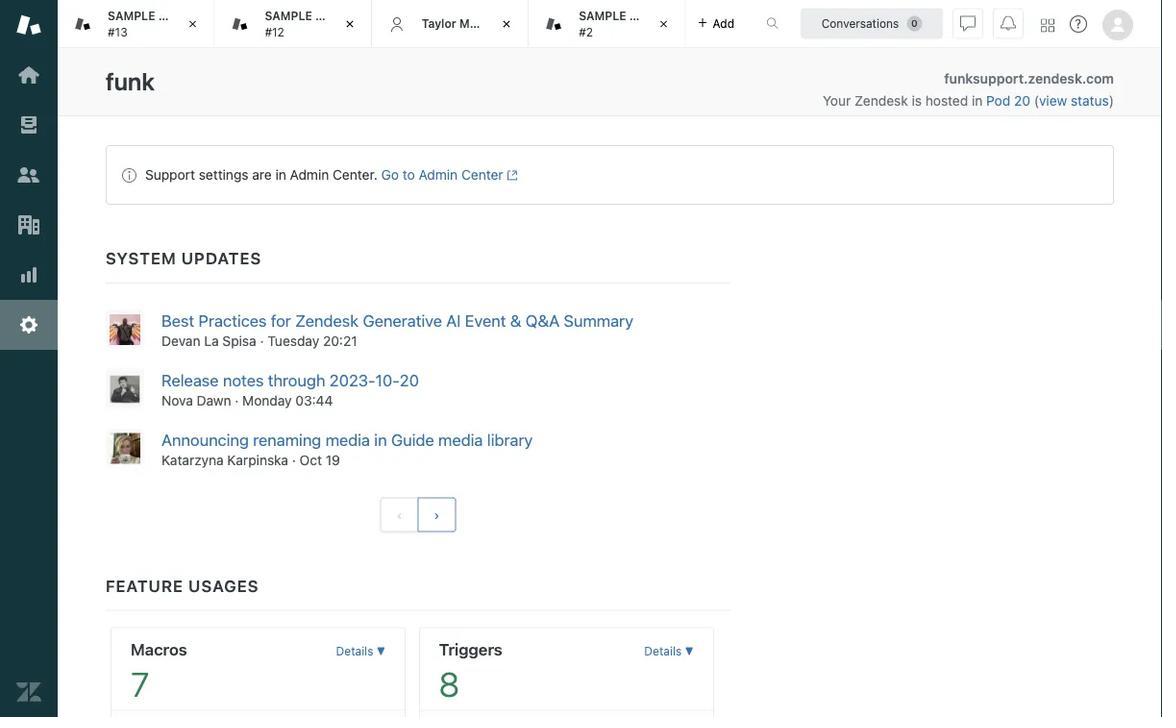 Task type: vqa. For each thing, say whether or not it's contained in the screenshot.
leftmost 20
yes



Task type: describe. For each thing, give the bounding box(es) containing it.
›
[[434, 507, 440, 523]]

go to admin center link
[[381, 167, 518, 183]]

03:44
[[296, 392, 333, 408]]

organizations image
[[16, 213, 41, 238]]

nova
[[162, 392, 193, 408]]

taylor moore tab
[[372, 0, 529, 48]]

monday
[[242, 392, 292, 408]]

zendesk support image
[[16, 13, 41, 38]]

triggers 8
[[439, 639, 503, 704]]

your
[[823, 93, 851, 109]]

ai
[[446, 311, 461, 330]]

conversations button
[[801, 8, 943, 39]]

center.
[[333, 167, 378, 183]]

taylor
[[422, 17, 456, 30]]

status containing support settings are in admin center.
[[106, 145, 1114, 205]]

‹
[[397, 507, 403, 523]]

2023-
[[330, 371, 376, 390]]

pod 20 link
[[987, 93, 1034, 109]]

dawn
[[197, 392, 231, 408]]

view status link
[[1039, 93, 1109, 109]]

0 horizontal spatial 20
[[400, 371, 419, 390]]

center
[[462, 167, 504, 183]]

for
[[271, 311, 291, 330]]

is
[[912, 93, 922, 109]]

get help image
[[1070, 15, 1088, 33]]

details ▼ for 8
[[645, 645, 694, 658]]

nova dawn
[[162, 392, 231, 408]]

2 admin from the left
[[419, 167, 458, 183]]

#13 tab
[[58, 0, 215, 48]]

feature usages
[[106, 576, 259, 595]]

zendesk products image
[[1041, 19, 1055, 32]]

#13
[[108, 25, 128, 38]]

funksupport .zendesk.com your zendesk is hosted in pod 20 ( view status )
[[823, 71, 1114, 109]]

notifications image
[[1001, 16, 1016, 31]]

customers image
[[16, 163, 41, 188]]

support settings are in admin center.
[[145, 167, 378, 183]]

admin image
[[16, 313, 41, 338]]

close image
[[183, 14, 202, 34]]

(opens in a new tab) image
[[504, 170, 518, 181]]

library
[[487, 430, 533, 449]]

(
[[1034, 93, 1039, 109]]

settings
[[199, 167, 249, 183]]

hosted
[[926, 93, 969, 109]]

close image inside the taylor moore tab
[[497, 14, 517, 34]]

spisa
[[223, 333, 256, 349]]

7
[[131, 664, 149, 704]]

in inside funksupport .zendesk.com your zendesk is hosted in pod 20 ( view status )
[[972, 93, 983, 109]]

taylor moore
[[422, 17, 495, 30]]

to
[[403, 167, 415, 183]]

announcing renaming media in guide media library
[[162, 430, 533, 449]]

devan la spisa
[[162, 333, 256, 349]]

#2
[[579, 25, 593, 38]]

macros
[[131, 639, 187, 659]]

monday 03:44
[[242, 392, 333, 408]]

usages
[[189, 576, 259, 595]]

in for support settings are in admin center.
[[275, 167, 286, 183]]



Task type: locate. For each thing, give the bounding box(es) containing it.
1 media from the left
[[326, 430, 370, 449]]

moore
[[460, 17, 495, 30]]

▼ for 7
[[377, 645, 386, 658]]

release notes through 2023-10-20
[[162, 371, 419, 390]]

details for 7
[[336, 645, 373, 658]]

admin right to
[[419, 167, 458, 183]]

‹ button
[[380, 498, 419, 532]]

1 horizontal spatial in
[[374, 430, 387, 449]]

0 horizontal spatial admin
[[290, 167, 329, 183]]

close image for #2
[[654, 14, 674, 34]]

in left guide
[[374, 430, 387, 449]]

20
[[1015, 93, 1031, 109], [400, 371, 419, 390]]

2 details from the left
[[645, 645, 682, 658]]

zendesk left is
[[855, 93, 908, 109]]

20 right 2023-
[[400, 371, 419, 390]]

announcing
[[162, 430, 249, 449]]

views image
[[16, 113, 41, 138]]

close image right #12
[[340, 14, 359, 34]]

best practices for zendesk generative ai event & q&a summary
[[162, 311, 634, 330]]

1 admin from the left
[[290, 167, 329, 183]]

admin
[[290, 167, 329, 183], [419, 167, 458, 183]]

get started image
[[16, 63, 41, 88]]

in right are
[[275, 167, 286, 183]]

zendesk inside funksupport .zendesk.com your zendesk is hosted in pod 20 ( view status )
[[855, 93, 908, 109]]

zendesk up 20:21
[[295, 311, 359, 330]]

details ▼ for 7
[[336, 645, 386, 658]]

0 horizontal spatial zendesk
[[295, 311, 359, 330]]

media
[[326, 430, 370, 449], [439, 430, 483, 449]]

10-
[[376, 371, 400, 390]]

button displays agent's chat status as invisible. image
[[961, 16, 976, 31]]

1 close image from the left
[[340, 14, 359, 34]]

status
[[1071, 93, 1109, 109]]

&
[[510, 311, 522, 330]]

main element
[[0, 0, 58, 717]]

close image inside #12 tab
[[340, 14, 359, 34]]

macros 7
[[131, 639, 187, 704]]

karpinska
[[227, 452, 288, 468]]

support
[[145, 167, 195, 183]]

in
[[972, 93, 983, 109], [275, 167, 286, 183], [374, 430, 387, 449]]

pod
[[987, 93, 1011, 109]]

20:21
[[323, 333, 357, 349]]

in inside status
[[275, 167, 286, 183]]

2 vertical spatial in
[[374, 430, 387, 449]]

#2 tab
[[529, 0, 686, 48]]

zendesk for generative
[[295, 311, 359, 330]]

la
[[204, 333, 219, 349]]

19
[[326, 452, 340, 468]]

.zendesk.com
[[1024, 71, 1114, 87]]

katarzyna
[[162, 452, 224, 468]]

are
[[252, 167, 272, 183]]

summary
[[564, 311, 634, 330]]

)
[[1109, 93, 1114, 109]]

0 horizontal spatial details ▼
[[336, 645, 386, 658]]

system
[[106, 249, 177, 268]]

0 horizontal spatial details
[[336, 645, 373, 658]]

2 close image from the left
[[497, 14, 517, 34]]

funk
[[106, 67, 154, 96]]

add
[[713, 17, 735, 30]]

0 horizontal spatial ▼
[[377, 645, 386, 658]]

notes
[[223, 371, 264, 390]]

release
[[162, 371, 219, 390]]

zendesk image
[[16, 680, 41, 705]]

8
[[439, 664, 460, 704]]

view
[[1039, 93, 1068, 109]]

through
[[268, 371, 325, 390]]

system updates
[[106, 249, 262, 268]]

0 vertical spatial in
[[972, 93, 983, 109]]

1 horizontal spatial details
[[645, 645, 682, 658]]

▼ for 8
[[685, 645, 694, 658]]

1 vertical spatial zendesk
[[295, 311, 359, 330]]

#12 tab
[[215, 0, 372, 48]]

0 horizontal spatial media
[[326, 430, 370, 449]]

add button
[[686, 0, 746, 47]]

in left pod
[[972, 93, 983, 109]]

1 ▼ from the left
[[377, 645, 386, 658]]

details
[[336, 645, 373, 658], [645, 645, 682, 658]]

1 vertical spatial 20
[[400, 371, 419, 390]]

zendesk
[[855, 93, 908, 109], [295, 311, 359, 330]]

admin left center.
[[290, 167, 329, 183]]

1 horizontal spatial admin
[[419, 167, 458, 183]]

oct
[[300, 452, 322, 468]]

q&a
[[526, 311, 560, 330]]

close image inside #2 tab
[[654, 14, 674, 34]]

20 left "("
[[1015, 93, 1031, 109]]

status
[[106, 145, 1114, 205]]

renaming
[[253, 430, 321, 449]]

funksupport
[[945, 71, 1024, 87]]

1 horizontal spatial ▼
[[685, 645, 694, 658]]

reporting image
[[16, 263, 41, 288]]

tabs tab list
[[58, 0, 746, 48]]

devan
[[162, 333, 200, 349]]

feature
[[106, 576, 184, 595]]

triggers
[[439, 639, 503, 659]]

1 horizontal spatial zendesk
[[855, 93, 908, 109]]

close image left the add dropdown button at the right top
[[654, 14, 674, 34]]

1 vertical spatial in
[[275, 167, 286, 183]]

guide
[[391, 430, 434, 449]]

2 horizontal spatial in
[[972, 93, 983, 109]]

event
[[465, 311, 506, 330]]

generative
[[363, 311, 442, 330]]

2 media from the left
[[439, 430, 483, 449]]

practices
[[199, 311, 267, 330]]

1 details from the left
[[336, 645, 373, 658]]

2 ▼ from the left
[[685, 645, 694, 658]]

updates
[[181, 249, 262, 268]]

0 horizontal spatial close image
[[340, 14, 359, 34]]

0 vertical spatial zendesk
[[855, 93, 908, 109]]

oct 19
[[300, 452, 340, 468]]

tuesday
[[268, 333, 319, 349]]

close image right moore
[[497, 14, 517, 34]]

in for announcing renaming media in guide media library
[[374, 430, 387, 449]]

details ▼
[[336, 645, 386, 658], [645, 645, 694, 658]]

0 horizontal spatial in
[[275, 167, 286, 183]]

20 inside funksupport .zendesk.com your zendesk is hosted in pod 20 ( view status )
[[1015, 93, 1031, 109]]

close image for #12
[[340, 14, 359, 34]]

1 horizontal spatial details ▼
[[645, 645, 694, 658]]

tuesday 20:21
[[268, 333, 357, 349]]

katarzyna karpinska
[[162, 452, 288, 468]]

1 horizontal spatial 20
[[1015, 93, 1031, 109]]

media right guide
[[439, 430, 483, 449]]

details for 8
[[645, 645, 682, 658]]

go to admin center
[[381, 167, 504, 183]]

› button
[[418, 498, 456, 532]]

zendesk for is
[[855, 93, 908, 109]]

1 horizontal spatial close image
[[497, 14, 517, 34]]

close image
[[340, 14, 359, 34], [497, 14, 517, 34], [654, 14, 674, 34]]

#12
[[265, 25, 284, 38]]

0 vertical spatial 20
[[1015, 93, 1031, 109]]

conversations
[[822, 17, 899, 30]]

go
[[381, 167, 399, 183]]

2 horizontal spatial close image
[[654, 14, 674, 34]]

1 details ▼ from the left
[[336, 645, 386, 658]]

media up 19
[[326, 430, 370, 449]]

3 close image from the left
[[654, 14, 674, 34]]

2 details ▼ from the left
[[645, 645, 694, 658]]

▼
[[377, 645, 386, 658], [685, 645, 694, 658]]

best
[[162, 311, 194, 330]]

1 horizontal spatial media
[[439, 430, 483, 449]]



